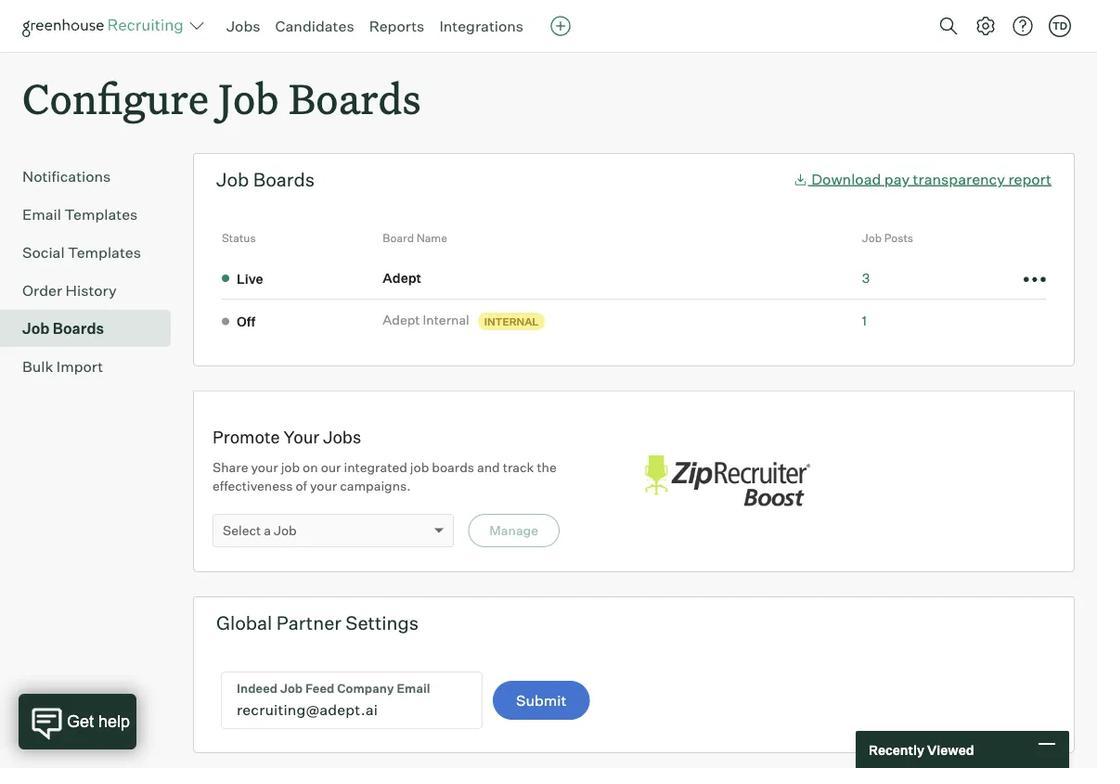 Task type: vqa. For each thing, say whether or not it's contained in the screenshot.
at
no



Task type: locate. For each thing, give the bounding box(es) containing it.
your
[[284, 427, 319, 447]]

1 horizontal spatial your
[[310, 478, 337, 494]]

viewed
[[927, 742, 974, 758]]

report
[[1008, 170, 1052, 188]]

recently
[[869, 742, 924, 758]]

adept down adept link
[[383, 312, 420, 328]]

job
[[281, 460, 300, 476], [410, 460, 429, 476]]

job boards inside job boards link
[[22, 319, 104, 338]]

share
[[213, 460, 248, 476]]

adept for adept internal
[[383, 312, 420, 328]]

notifications link
[[22, 165, 163, 188]]

bulk
[[22, 357, 53, 376]]

history
[[65, 281, 117, 300]]

internal right adept internal link
[[484, 315, 539, 328]]

0 horizontal spatial job
[[281, 460, 300, 476]]

job boards
[[216, 168, 315, 191], [22, 319, 104, 338]]

partner
[[276, 612, 342, 635]]

settings
[[346, 612, 419, 635]]

templates
[[64, 205, 138, 224], [68, 243, 141, 262]]

0 horizontal spatial job boards
[[22, 319, 104, 338]]

3 link
[[862, 270, 870, 286]]

off
[[237, 313, 255, 330]]

1 horizontal spatial jobs
[[323, 427, 361, 447]]

configure image
[[975, 15, 997, 37]]

adept for adept
[[383, 270, 421, 286]]

1 adept from the top
[[383, 270, 421, 286]]

of
[[296, 478, 307, 494]]

global partner settings
[[216, 612, 419, 635]]

3
[[862, 270, 870, 286]]

candidates link
[[275, 17, 354, 35]]

jobs
[[226, 17, 260, 35], [323, 427, 361, 447]]

job left the posts
[[862, 231, 882, 245]]

and
[[477, 460, 500, 476]]

boards up import in the top of the page
[[53, 319, 104, 338]]

job posts
[[862, 231, 913, 245]]

recently viewed
[[869, 742, 974, 758]]

1 vertical spatial jobs
[[323, 427, 361, 447]]

1 vertical spatial job boards
[[22, 319, 104, 338]]

templates inside "link"
[[64, 205, 138, 224]]

1 horizontal spatial job boards
[[216, 168, 315, 191]]

download
[[811, 170, 881, 188]]

board
[[383, 231, 414, 245]]

your
[[251, 460, 278, 476], [310, 478, 337, 494]]

adept down board at the left of page
[[383, 270, 421, 286]]

order history
[[22, 281, 117, 300]]

2 job from the left
[[410, 460, 429, 476]]

share your job on our integrated job boards and track the effectiveness of your campaigns.
[[213, 460, 557, 494]]

your down 'our'
[[310, 478, 337, 494]]

your up effectiveness
[[251, 460, 278, 476]]

internal
[[423, 312, 469, 328], [484, 315, 539, 328]]

job boards up bulk import
[[22, 319, 104, 338]]

1 job from the left
[[281, 460, 300, 476]]

0 horizontal spatial internal
[[423, 312, 469, 328]]

1 horizontal spatial job
[[410, 460, 429, 476]]

job right the a
[[274, 523, 297, 539]]

email templates
[[22, 205, 138, 224]]

integrations link
[[439, 17, 524, 35]]

boards
[[432, 460, 474, 476]]

1 vertical spatial boards
[[253, 168, 315, 191]]

promote your jobs
[[213, 427, 361, 447]]

track
[[503, 460, 534, 476]]

select a job
[[223, 523, 297, 539]]

jobs up 'our'
[[323, 427, 361, 447]]

adept internal
[[383, 312, 469, 328]]

0 vertical spatial job boards
[[216, 168, 315, 191]]

reports link
[[369, 17, 424, 35]]

boards
[[289, 71, 421, 125], [253, 168, 315, 191], [53, 319, 104, 338]]

submit button
[[493, 681, 590, 720]]

order history link
[[22, 280, 163, 302]]

status
[[222, 231, 256, 245]]

0 vertical spatial templates
[[64, 205, 138, 224]]

job left boards
[[410, 460, 429, 476]]

job down 'jobs' link
[[218, 71, 279, 125]]

global
[[216, 612, 272, 635]]

search image
[[937, 15, 960, 37]]

1 vertical spatial adept
[[383, 312, 420, 328]]

job boards up status
[[216, 168, 315, 191]]

jobs left candidates on the left of page
[[226, 17, 260, 35]]

job left 'on' at the bottom of page
[[281, 460, 300, 476]]

integrated
[[344, 460, 407, 476]]

boards down candidates on the left of page
[[289, 71, 421, 125]]

job up status
[[216, 168, 249, 191]]

1 vertical spatial templates
[[68, 243, 141, 262]]

zip recruiter image
[[634, 446, 820, 518]]

templates up social templates link
[[64, 205, 138, 224]]

the
[[537, 460, 557, 476]]

job
[[218, 71, 279, 125], [216, 168, 249, 191], [862, 231, 882, 245], [22, 319, 50, 338], [274, 523, 297, 539]]

jobs link
[[226, 17, 260, 35]]

templates down 'email templates' "link" at the top of the page
[[68, 243, 141, 262]]

2 adept from the top
[[383, 312, 420, 328]]

td
[[1052, 19, 1067, 32]]

boards up status
[[253, 168, 315, 191]]

1 vertical spatial your
[[310, 478, 337, 494]]

0 horizontal spatial jobs
[[226, 17, 260, 35]]

campaigns.
[[340, 478, 411, 494]]

effectiveness
[[213, 478, 293, 494]]

0 vertical spatial adept
[[383, 270, 421, 286]]

1 horizontal spatial internal
[[484, 315, 539, 328]]

adept
[[383, 270, 421, 286], [383, 312, 420, 328]]

0 vertical spatial your
[[251, 460, 278, 476]]

internal down adept link
[[423, 312, 469, 328]]



Task type: describe. For each thing, give the bounding box(es) containing it.
Indeed Job Feed Company Email text field
[[222, 673, 482, 729]]

1 link
[[862, 313, 867, 329]]

configure job boards
[[22, 71, 421, 125]]

td button
[[1045, 11, 1075, 41]]

0 vertical spatial boards
[[289, 71, 421, 125]]

board name
[[383, 231, 447, 245]]

0 horizontal spatial your
[[251, 460, 278, 476]]

notifications
[[22, 167, 111, 186]]

our
[[321, 460, 341, 476]]

templates for email templates
[[64, 205, 138, 224]]

bulk import
[[22, 357, 103, 376]]

adept link
[[383, 269, 427, 287]]

templates for social templates
[[68, 243, 141, 262]]

email templates link
[[22, 203, 163, 226]]

on
[[303, 460, 318, 476]]

pay
[[884, 170, 910, 188]]

download pay transparency report
[[811, 170, 1052, 188]]

social
[[22, 243, 65, 262]]

social templates link
[[22, 241, 163, 264]]

job up the bulk
[[22, 319, 50, 338]]

a
[[264, 523, 271, 539]]

greenhouse recruiting image
[[22, 15, 189, 37]]

2 vertical spatial boards
[[53, 319, 104, 338]]

internal inside adept internal link
[[423, 312, 469, 328]]

select
[[223, 523, 261, 539]]

order
[[22, 281, 62, 300]]

job boards link
[[22, 318, 163, 340]]

adept internal link
[[383, 311, 475, 329]]

transparency
[[913, 170, 1005, 188]]

posts
[[884, 231, 913, 245]]

reports
[[369, 17, 424, 35]]

email
[[22, 205, 61, 224]]

submit
[[516, 692, 566, 710]]

1
[[862, 313, 867, 329]]

download pay transparency report link
[[793, 170, 1052, 188]]

td button
[[1049, 15, 1071, 37]]

bulk import link
[[22, 356, 163, 378]]

candidates
[[275, 17, 354, 35]]

import
[[56, 357, 103, 376]]

promote
[[213, 427, 280, 447]]

0 vertical spatial jobs
[[226, 17, 260, 35]]

live
[[237, 270, 263, 287]]

configure
[[22, 71, 209, 125]]

name
[[416, 231, 447, 245]]

social templates
[[22, 243, 141, 262]]

integrations
[[439, 17, 524, 35]]



